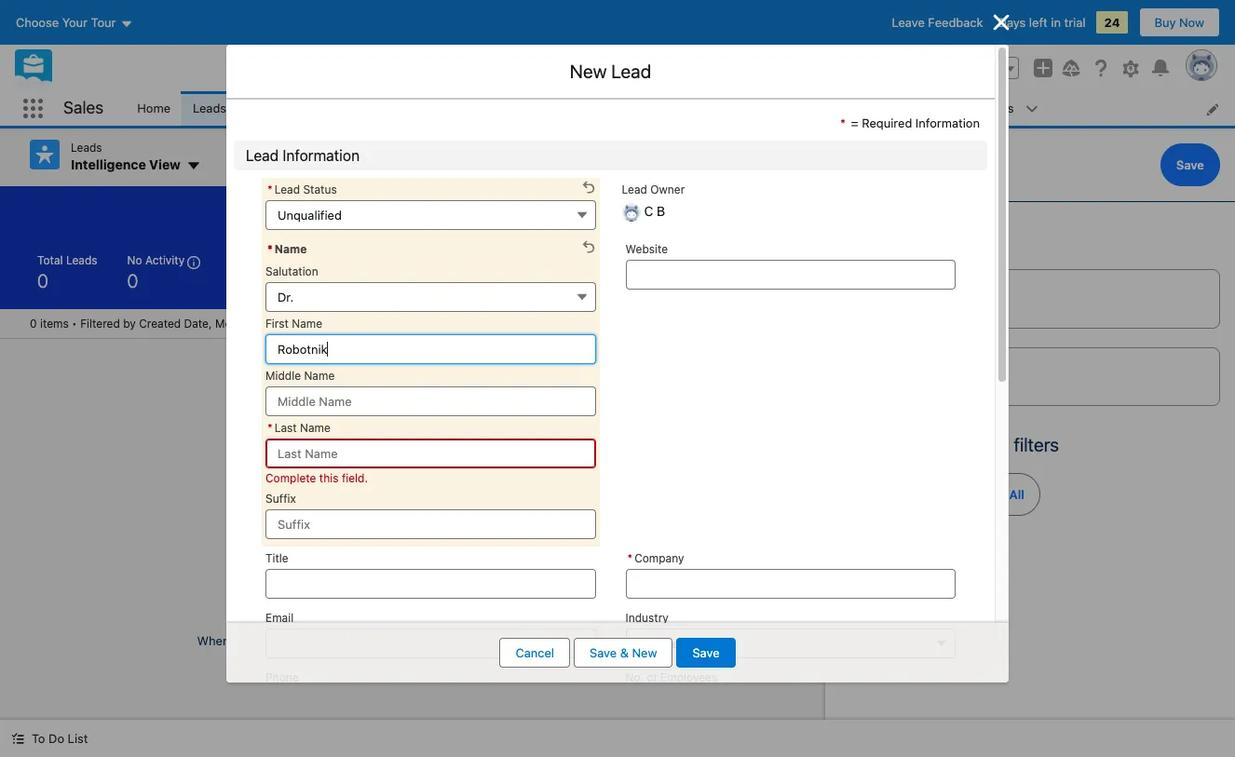 Task type: describe. For each thing, give the bounding box(es) containing it.
* for * = required information
[[841, 116, 846, 130]]

1 horizontal spatial save button
[[1161, 144, 1221, 186]]

complete
[[266, 471, 316, 485]]

this week
[[508, 205, 556, 216]]

me
[[649, 205, 663, 216]]

cancel for the left 'cancel' button
[[516, 646, 555, 661]]

employees
[[661, 671, 718, 685]]

save & new button
[[574, 638, 673, 668]]

filtered
[[80, 316, 120, 330]]

key performance indicators group
[[0, 246, 826, 309]]

track,
[[474, 634, 506, 649]]

0 down "idle"
[[228, 270, 239, 291]]

=
[[852, 116, 859, 130]]

idle
[[228, 253, 247, 267]]

important
[[325, 603, 405, 624]]

list view button
[[724, 140, 796, 170]]

leads list item
[[182, 91, 262, 126]]

0 items • filtered by created date, me, marked as important, overdue - city status
[[30, 316, 430, 330]]

last
[[275, 421, 297, 435]]

no.
[[626, 671, 644, 685]]

complete this field.
[[266, 471, 368, 485]]

matching
[[841, 434, 917, 456]]

first
[[266, 316, 289, 330]]

view for intelligence view
[[149, 157, 181, 172]]

0 horizontal spatial owner
[[596, 204, 625, 215]]

leads
[[346, 634, 376, 649]]

leads link
[[182, 91, 238, 126]]

reports
[[883, 100, 927, 115]]

that
[[380, 634, 402, 649]]

reports list item
[[872, 91, 963, 126]]

to do list
[[32, 732, 88, 747]]

created date link
[[860, 281, 1178, 316]]

suffix
[[266, 492, 296, 506]]

no upcoming
[[290, 253, 361, 267]]

1 horizontal spatial of
[[944, 434, 960, 456]]

save & new
[[590, 646, 658, 661]]

as
[[280, 316, 292, 330]]

Website text field
[[626, 260, 956, 289]]

group containing new
[[570, 140, 796, 170]]

filters
[[1015, 434, 1060, 456]]

lead information
[[246, 147, 360, 164]]

Email text field
[[266, 629, 596, 659]]

days left in trial
[[999, 15, 1086, 30]]

to
[[32, 732, 45, 747]]

0 items • filtered by created date, me, marked as important, overdue - city
[[30, 316, 430, 330]]

Salutation button
[[266, 282, 596, 312]]

by
[[123, 316, 136, 330]]

you'll
[[510, 634, 540, 649]]

required
[[862, 116, 913, 130]]

1 horizontal spatial owner
[[651, 182, 685, 196]]

intelligence view
[[71, 157, 181, 172]]

* = required information
[[841, 116, 981, 130]]

no for upcoming
[[290, 253, 304, 267]]

2 vertical spatial group
[[707, 197, 796, 223]]

new for new
[[690, 147, 713, 161]]

* for * lead status
[[268, 182, 273, 196]]

me,
[[215, 316, 235, 330]]

•
[[72, 316, 77, 330]]

name for middle name
[[304, 369, 335, 383]]

sales
[[63, 98, 104, 118]]

company
[[635, 551, 685, 565]]

unqualified
[[278, 207, 342, 222]]

lead up the me button
[[622, 182, 648, 196]]

left
[[1030, 15, 1048, 30]]

mark
[[257, 634, 285, 649]]

0 vertical spatial information
[[916, 116, 981, 130]]

buy now button
[[1140, 7, 1221, 37]]

want
[[429, 634, 456, 649]]

no activity
[[127, 253, 185, 267]]

* for * company
[[628, 551, 633, 565]]

no. of employees
[[626, 671, 718, 685]]

feedback
[[929, 15, 984, 30]]

home
[[137, 100, 171, 115]]

-
[[401, 316, 406, 330]]

list view
[[736, 147, 784, 161]]

0 inside total leads 0
[[37, 270, 48, 291]]

website
[[626, 242, 668, 256]]

intelligence
[[71, 157, 146, 172]]

important,
[[295, 316, 350, 330]]

now
[[1180, 15, 1205, 30]]

them
[[568, 634, 597, 649]]

leave feedback link
[[893, 15, 984, 30]]

created for created
[[449, 204, 485, 215]]

lead up * lead status
[[246, 147, 279, 164]]

all
[[921, 434, 939, 456]]

middle name
[[266, 369, 335, 383]]

First Name text field
[[266, 334, 596, 364]]

* for * name
[[268, 242, 273, 256]]

middle
[[266, 369, 301, 383]]

0 down 'unqualified' button
[[479, 270, 490, 291]]

Suffix text field
[[266, 509, 596, 539]]

created for created date
[[860, 282, 902, 296]]

first name
[[266, 316, 323, 330]]

to do list button
[[0, 721, 99, 758]]

lead view settings image
[[570, 140, 621, 170]]

leads inside list item
[[193, 100, 227, 115]]

inverse image
[[991, 11, 1013, 34]]

days
[[999, 15, 1027, 30]]

1 you from the left
[[233, 634, 253, 649]]

find
[[543, 634, 565, 649]]

total leads 0
[[37, 253, 97, 291]]

0 horizontal spatial information
[[283, 147, 360, 164]]

do
[[49, 732, 64, 747]]

activity
[[145, 253, 185, 267]]

list containing home
[[126, 91, 1236, 126]]



Task type: locate. For each thing, give the bounding box(es) containing it.
2 horizontal spatial new
[[690, 147, 713, 161]]

group
[[981, 57, 1020, 79], [570, 140, 796, 170], [707, 197, 796, 223]]

no for important
[[297, 603, 321, 624]]

information down the reports
[[916, 116, 981, 130]]

new for new lead
[[570, 61, 607, 82]]

1 vertical spatial cancel button
[[500, 638, 570, 668]]

1 vertical spatial group
[[570, 140, 796, 170]]

owner left me
[[596, 204, 625, 215]]

0 horizontal spatial created
[[139, 316, 181, 330]]

salutation
[[266, 264, 319, 278]]

* left =
[[841, 116, 846, 130]]

show
[[483, 603, 529, 624]]

save inside save & new button
[[590, 646, 617, 661]]

1 horizontal spatial view
[[759, 147, 784, 161]]

quotes list item
[[963, 91, 1050, 126]]

0 button down this
[[468, 246, 546, 298]]

0 down this week button
[[564, 270, 576, 291]]

1 horizontal spatial information
[[916, 116, 981, 130]]

email
[[266, 611, 294, 625]]

remove all button
[[944, 474, 1041, 516]]

cancel
[[857, 158, 897, 172], [516, 646, 555, 661]]

save button
[[1161, 144, 1221, 186], [677, 638, 736, 668]]

0 horizontal spatial cancel button
[[500, 638, 570, 668]]

0 horizontal spatial save
[[590, 646, 617, 661]]

cancel for the top 'cancel' button
[[857, 158, 897, 172]]

name right first
[[292, 316, 323, 330]]

0 vertical spatial new
[[570, 61, 607, 82]]

leads inside no important leads to show when you mark important leads that you want to track, you'll find them here.
[[409, 603, 458, 624]]

created right by
[[139, 316, 181, 330]]

1 horizontal spatial created
[[449, 204, 485, 215]]

name for first name
[[292, 316, 323, 330]]

created
[[449, 204, 485, 215], [860, 282, 902, 296], [139, 316, 181, 330]]

important
[[288, 634, 343, 649]]

0 horizontal spatial upcoming
[[308, 253, 361, 267]]

phone
[[266, 671, 299, 685]]

leads up intelligence
[[71, 141, 102, 155]]

*
[[841, 116, 846, 130], [268, 182, 273, 196], [268, 242, 273, 256], [268, 421, 273, 435], [628, 551, 633, 565]]

Lead Status, Unqualified button
[[266, 200, 596, 230]]

here.
[[600, 634, 629, 649]]

list
[[126, 91, 1236, 126]]

name right last on the left bottom
[[300, 421, 331, 435]]

1 vertical spatial created
[[860, 282, 902, 296]]

1 horizontal spatial 0 button
[[468, 246, 546, 298]]

name for * name
[[275, 242, 307, 256]]

buy now
[[1155, 15, 1205, 30]]

cancel right track,
[[516, 646, 555, 661]]

owner up the me button
[[651, 182, 685, 196]]

information
[[916, 116, 981, 130], [283, 147, 360, 164]]

0 horizontal spatial cancel
[[516, 646, 555, 661]]

Title text field
[[266, 569, 596, 599]]

1 horizontal spatial new
[[632, 646, 658, 661]]

1 horizontal spatial you
[[405, 634, 426, 649]]

name right middle
[[304, 369, 335, 383]]

lead up the lead view settings image at the top of page
[[612, 61, 652, 82]]

cancel down required
[[857, 158, 897, 172]]

2 upcoming from the left
[[564, 253, 618, 267]]

0 horizontal spatial view
[[149, 157, 181, 172]]

industry
[[626, 611, 669, 625]]

lead left status
[[275, 182, 300, 196]]

total
[[37, 253, 63, 267]]

2 horizontal spatial created
[[860, 282, 902, 296]]

view for list view
[[759, 147, 784, 161]]

no left activity
[[127, 253, 142, 267]]

title
[[266, 551, 289, 565]]

leads
[[193, 100, 227, 115], [71, 141, 102, 155], [66, 253, 97, 267], [409, 603, 458, 624]]

created left this
[[449, 204, 485, 215]]

to right want
[[460, 634, 471, 649]]

None text field
[[626, 569, 956, 599]]

new
[[570, 61, 607, 82], [690, 147, 713, 161], [632, 646, 658, 661]]

1 upcoming from the left
[[308, 253, 361, 267]]

leads right home
[[193, 100, 227, 115]]

list inside group
[[736, 147, 755, 161]]

1 vertical spatial list
[[68, 732, 88, 747]]

1 horizontal spatial cancel button
[[841, 144, 913, 186]]

marked
[[238, 316, 277, 330]]

* left last on the left bottom
[[268, 421, 273, 435]]

0 down total
[[37, 270, 48, 291]]

1 vertical spatial save button
[[677, 638, 736, 668]]

1 0 button from the left
[[393, 246, 460, 298]]

0 down * name
[[290, 270, 301, 291]]

2 you from the left
[[405, 634, 426, 649]]

0 horizontal spatial save button
[[677, 638, 736, 668]]

1 vertical spatial cancel
[[516, 646, 555, 661]]

created left 'date'
[[860, 282, 902, 296]]

no important leads to show when you mark important leads that you want to track, you'll find them here.
[[197, 603, 629, 649]]

0 vertical spatial of
[[944, 434, 960, 456]]

me button
[[633, 197, 699, 223]]

1 vertical spatial to
[[460, 634, 471, 649]]

information up status
[[283, 147, 360, 164]]

trial
[[1065, 15, 1086, 30]]

new lead
[[570, 61, 652, 82]]

buy
[[1155, 15, 1177, 30]]

2 0 button from the left
[[468, 246, 546, 298]]

* name
[[268, 242, 307, 256]]

name up "salutation"
[[275, 242, 307, 256]]

remove
[[960, 487, 1007, 502]]

view inside button
[[759, 147, 784, 161]]

* left company
[[628, 551, 633, 565]]

of
[[944, 434, 960, 456], [647, 671, 658, 685]]

1 horizontal spatial save
[[693, 646, 720, 661]]

leads inside total leads 0
[[66, 253, 97, 267]]

upcoming
[[308, 253, 361, 267], [564, 253, 618, 267]]

1 vertical spatial new
[[690, 147, 713, 161]]

to
[[463, 603, 479, 624], [460, 634, 471, 649]]

new inside group
[[690, 147, 713, 161]]

0 horizontal spatial you
[[233, 634, 253, 649]]

24
[[1105, 15, 1121, 30]]

of right all
[[944, 434, 960, 456]]

1 horizontal spatial list
[[736, 147, 755, 161]]

of right no.
[[647, 671, 658, 685]]

leave
[[893, 15, 925, 30]]

quotes
[[974, 100, 1015, 115]]

home link
[[126, 91, 182, 126]]

complete this field. alert
[[266, 470, 596, 487]]

upcoming left website
[[564, 253, 618, 267]]

matching all of these filters
[[841, 434, 1060, 456]]

1 vertical spatial information
[[283, 147, 360, 164]]

group up quotes
[[981, 57, 1020, 79]]

cancel button down required
[[841, 144, 913, 186]]

0 vertical spatial cancel
[[857, 158, 897, 172]]

new up the lead view settings image at the top of page
[[570, 61, 607, 82]]

new left the list view
[[690, 147, 713, 161]]

no up important
[[297, 603, 321, 624]]

list right "new" button in the top of the page
[[736, 147, 755, 161]]

2 vertical spatial created
[[139, 316, 181, 330]]

1 vertical spatial owner
[[596, 204, 625, 215]]

0 down no activity
[[127, 270, 138, 291]]

* for * last name
[[268, 421, 273, 435]]

group up 'lead owner'
[[570, 140, 796, 170]]

new button
[[678, 140, 725, 170]]

items
[[40, 316, 69, 330]]

0 vertical spatial cancel button
[[841, 144, 913, 186]]

list item
[[680, 91, 758, 126]]

no for activity
[[127, 253, 142, 267]]

name
[[275, 242, 307, 256], [292, 316, 323, 330], [304, 369, 335, 383], [300, 421, 331, 435]]

0 vertical spatial list
[[736, 147, 755, 161]]

Middle Name text field
[[266, 386, 596, 416]]

this
[[320, 471, 339, 485]]

1 vertical spatial of
[[647, 671, 658, 685]]

date,
[[184, 316, 212, 330]]

cancel button down show
[[500, 638, 570, 668]]

&
[[621, 646, 629, 661]]

new right &
[[632, 646, 658, 661]]

field.
[[342, 471, 368, 485]]

view
[[759, 147, 784, 161], [149, 157, 181, 172]]

* last name
[[268, 421, 331, 435]]

lead owner
[[622, 182, 685, 196]]

in
[[1052, 15, 1062, 30]]

list
[[736, 147, 755, 161], [68, 732, 88, 747]]

no
[[127, 253, 142, 267], [290, 253, 304, 267], [297, 603, 321, 624]]

lead
[[612, 61, 652, 82], [246, 147, 279, 164], [275, 182, 300, 196], [622, 182, 648, 196]]

week
[[530, 205, 556, 216]]

these
[[965, 434, 1010, 456]]

to up track,
[[463, 603, 479, 624]]

0 vertical spatial owner
[[651, 182, 685, 196]]

0 vertical spatial save button
[[1161, 144, 1221, 186]]

leave feedback
[[893, 15, 984, 30]]

upcoming right * name
[[308, 253, 361, 267]]

0 horizontal spatial 0 button
[[393, 246, 460, 298]]

* down lead information
[[268, 182, 273, 196]]

all
[[1010, 487, 1025, 502]]

0 horizontal spatial list
[[68, 732, 88, 747]]

when
[[197, 634, 230, 649]]

no up dr.
[[290, 253, 304, 267]]

date
[[905, 282, 930, 296]]

group down 'list view' button
[[707, 197, 796, 223]]

leads up want
[[409, 603, 458, 624]]

you right the that at the left
[[405, 634, 426, 649]]

1 horizontal spatial upcoming
[[564, 253, 618, 267]]

0 up -
[[404, 270, 415, 291]]

0 vertical spatial group
[[981, 57, 1020, 79]]

0 vertical spatial to
[[463, 603, 479, 624]]

1 horizontal spatial cancel
[[857, 158, 897, 172]]

reports link
[[872, 91, 938, 126]]

city
[[409, 316, 430, 330]]

0 left items
[[30, 316, 37, 330]]

list right "do"
[[68, 732, 88, 747]]

Last Name text field
[[266, 439, 596, 468]]

no inside no important leads to show when you mark important leads that you want to track, you'll find them here.
[[297, 603, 321, 624]]

0 horizontal spatial new
[[570, 61, 607, 82]]

0 button up the city
[[393, 246, 460, 298]]

text default image
[[11, 733, 24, 746]]

cancel button
[[841, 144, 913, 186], [500, 638, 570, 668]]

0 vertical spatial created
[[449, 204, 485, 215]]

2 horizontal spatial save
[[1177, 158, 1205, 172]]

remove all
[[960, 487, 1025, 502]]

view right "new" button in the top of the page
[[759, 147, 784, 161]]

overdue
[[353, 316, 398, 330]]

leads right total
[[66, 253, 97, 267]]

this
[[508, 205, 528, 216]]

* up "salutation"
[[268, 242, 273, 256]]

0 horizontal spatial of
[[647, 671, 658, 685]]

quotes link
[[963, 91, 1026, 126]]

view right intelligence
[[149, 157, 181, 172]]

you left the mark
[[233, 634, 253, 649]]

2 vertical spatial new
[[632, 646, 658, 661]]



Task type: vqa. For each thing, say whether or not it's contained in the screenshot.
13th CB from the bottom of the Opportunity Pipeline grid
no



